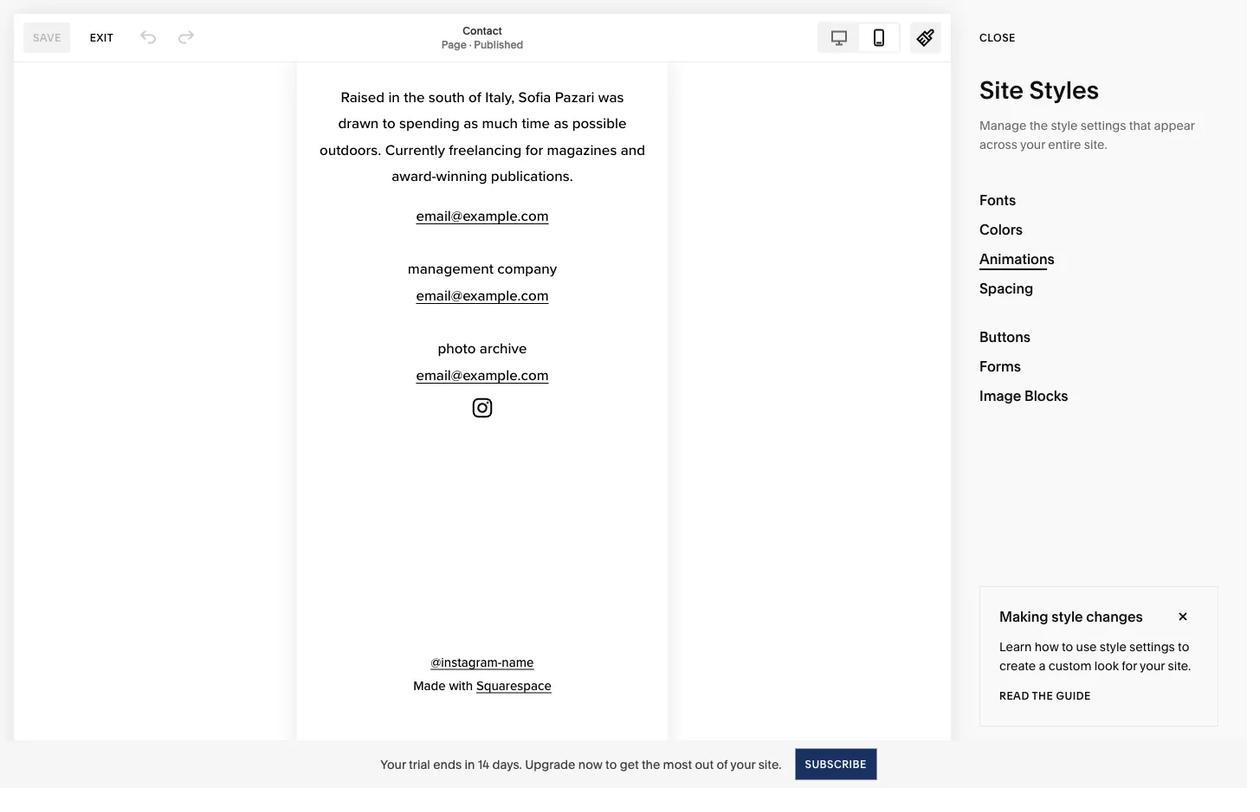Task type: locate. For each thing, give the bounding box(es) containing it.
learn
[[1000, 640, 1032, 654]]

your inside "manage the style settings that appear across your entire site."
[[1020, 137, 1046, 152]]

style
[[1051, 118, 1078, 133], [1052, 608, 1083, 625], [1100, 640, 1127, 654]]

1 vertical spatial site.
[[1168, 659, 1191, 674]]

site. right for
[[1168, 659, 1191, 674]]

save
[[33, 31, 61, 44]]

animations link
[[980, 244, 1219, 274]]

0 vertical spatial style
[[1051, 118, 1078, 133]]

your right for
[[1140, 659, 1165, 674]]

appear
[[1154, 118, 1195, 133]]

2 horizontal spatial your
[[1140, 659, 1165, 674]]

settings left the that
[[1081, 118, 1126, 133]]

across
[[980, 137, 1018, 152]]

guide
[[1056, 690, 1091, 703]]

entire
[[1048, 137, 1082, 152]]

2 horizontal spatial to
[[1178, 640, 1190, 654]]

making style changes
[[1000, 608, 1143, 625]]

tab list
[[819, 24, 899, 52]]

read the guide
[[1000, 690, 1091, 703]]

to
[[1062, 640, 1073, 654], [1178, 640, 1190, 654], [606, 757, 617, 772]]

the right read
[[1032, 690, 1053, 703]]

image blocks link
[[980, 381, 1219, 411]]

your
[[1020, 137, 1046, 152], [1140, 659, 1165, 674], [731, 757, 756, 772]]

custom
[[1049, 659, 1092, 674]]

0 vertical spatial site.
[[1084, 137, 1108, 152]]

buttons
[[980, 328, 1031, 345]]

in
[[465, 757, 475, 772]]

days.
[[492, 757, 522, 772]]

subscribe
[[805, 758, 867, 771]]

1 vertical spatial settings
[[1130, 640, 1175, 654]]

style inside learn how to use style settings to create a custom look for your site.
[[1100, 640, 1127, 654]]

site. right the entire
[[1084, 137, 1108, 152]]

trial
[[409, 757, 430, 772]]

upgrade
[[525, 757, 576, 772]]

image blocks
[[980, 387, 1068, 404]]

0 vertical spatial your
[[1020, 137, 1046, 152]]

how
[[1035, 640, 1059, 654]]

your left the entire
[[1020, 137, 1046, 152]]

the inside read the guide "button"
[[1032, 690, 1053, 703]]

page
[[442, 38, 467, 51]]

most
[[663, 757, 692, 772]]

your
[[380, 757, 406, 772]]

1 horizontal spatial to
[[1062, 640, 1073, 654]]

1 vertical spatial your
[[1140, 659, 1165, 674]]

style up the use
[[1052, 608, 1083, 625]]

0 horizontal spatial your
[[731, 757, 756, 772]]

exit button
[[80, 22, 123, 53]]

close
[[980, 32, 1016, 44]]

look
[[1095, 659, 1119, 674]]

your right "of" at bottom right
[[731, 757, 756, 772]]

style up the look
[[1100, 640, 1127, 654]]

image
[[980, 387, 1022, 404]]

1 horizontal spatial site.
[[1084, 137, 1108, 152]]

1 horizontal spatial your
[[1020, 137, 1046, 152]]

2 horizontal spatial site.
[[1168, 659, 1191, 674]]

out
[[695, 757, 714, 772]]

manage
[[980, 118, 1027, 133]]

1 vertical spatial style
[[1052, 608, 1083, 625]]

1 vertical spatial the
[[1032, 690, 1053, 703]]

2 vertical spatial your
[[731, 757, 756, 772]]

of
[[717, 757, 728, 772]]

site.
[[1084, 137, 1108, 152], [1168, 659, 1191, 674], [759, 757, 782, 772]]

forms link
[[980, 352, 1219, 381]]

2 vertical spatial style
[[1100, 640, 1127, 654]]

colors
[[980, 221, 1023, 238]]

the down site styles
[[1030, 118, 1048, 133]]

0 vertical spatial the
[[1030, 118, 1048, 133]]

animations
[[980, 250, 1055, 267]]

style up the entire
[[1051, 118, 1078, 133]]

that
[[1129, 118, 1151, 133]]

1 horizontal spatial settings
[[1130, 640, 1175, 654]]

the inside "manage the style settings that appear across your entire site."
[[1030, 118, 1048, 133]]

0 horizontal spatial site.
[[759, 757, 782, 772]]

changes
[[1087, 608, 1143, 625]]

site. right "of" at bottom right
[[759, 757, 782, 772]]

settings inside learn how to use style settings to create a custom look for your site.
[[1130, 640, 1175, 654]]

0 horizontal spatial settings
[[1081, 118, 1126, 133]]

settings
[[1081, 118, 1126, 133], [1130, 640, 1175, 654]]

the
[[1030, 118, 1048, 133], [1032, 690, 1053, 703], [642, 757, 660, 772]]

2 vertical spatial site.
[[759, 757, 782, 772]]

the for read
[[1032, 690, 1053, 703]]

site. inside "manage the style settings that appear across your entire site."
[[1084, 137, 1108, 152]]

0 vertical spatial settings
[[1081, 118, 1126, 133]]

settings up for
[[1130, 640, 1175, 654]]

the right 'get' on the bottom of page
[[642, 757, 660, 772]]



Task type: vqa. For each thing, say whether or not it's contained in the screenshot.
the displays
no



Task type: describe. For each thing, give the bounding box(es) containing it.
fonts
[[980, 191, 1016, 208]]

site
[[980, 75, 1024, 105]]

settings inside "manage the style settings that appear across your entire site."
[[1081, 118, 1126, 133]]

contact page · published
[[442, 24, 523, 51]]

now
[[578, 757, 603, 772]]

use
[[1076, 640, 1097, 654]]

style inside "manage the style settings that appear across your entire site."
[[1051, 118, 1078, 133]]

fonts link
[[980, 185, 1219, 215]]

your trial ends in 14 days. upgrade now to get the most out of your site.
[[380, 757, 782, 772]]

read the guide button
[[1000, 681, 1091, 712]]

2 vertical spatial the
[[642, 757, 660, 772]]

get
[[620, 757, 639, 772]]

read
[[1000, 690, 1030, 703]]

learn how to use style settings to create a custom look for your site.
[[1000, 640, 1191, 674]]

a
[[1039, 659, 1046, 674]]

your inside learn how to use style settings to create a custom look for your site.
[[1140, 659, 1165, 674]]

spacing link
[[980, 274, 1219, 303]]

styles
[[1030, 75, 1099, 105]]

making
[[1000, 608, 1049, 625]]

create
[[1000, 659, 1036, 674]]

buttons link
[[980, 322, 1219, 352]]

save button
[[23, 22, 71, 53]]

blocks
[[1025, 387, 1068, 404]]

·
[[469, 38, 472, 51]]

subscribe button
[[796, 749, 876, 780]]

spacing
[[980, 280, 1034, 297]]

ends
[[433, 757, 462, 772]]

site styles
[[980, 75, 1099, 105]]

for
[[1122, 659, 1137, 674]]

published
[[474, 38, 523, 51]]

contact
[[463, 24, 502, 37]]

exit
[[90, 31, 114, 44]]

0 horizontal spatial to
[[606, 757, 617, 772]]

the for manage
[[1030, 118, 1048, 133]]

site. inside learn how to use style settings to create a custom look for your site.
[[1168, 659, 1191, 674]]

colors link
[[980, 215, 1219, 244]]

manage the style settings that appear across your entire site.
[[980, 118, 1195, 152]]

forms
[[980, 358, 1021, 375]]

close button
[[980, 23, 1016, 54]]

14
[[478, 757, 489, 772]]



